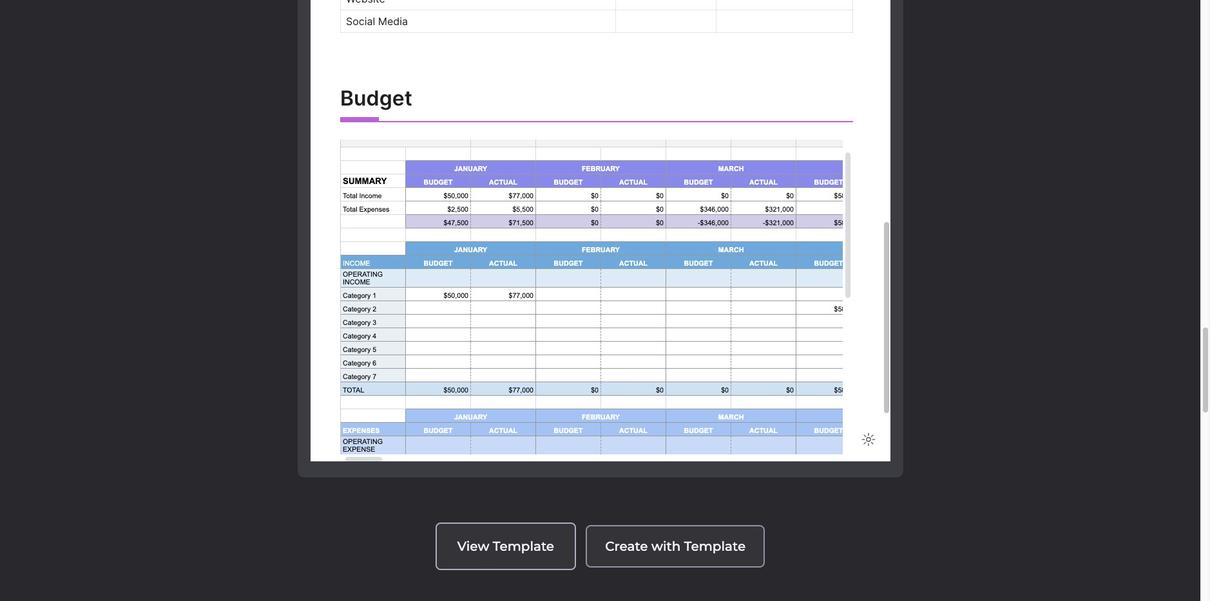 Task type: describe. For each thing, give the bounding box(es) containing it.
create with template
[[605, 540, 746, 555]]

view template
[[457, 540, 554, 555]]

create with template link
[[586, 526, 765, 569]]



Task type: locate. For each thing, give the bounding box(es) containing it.
1 template from the left
[[493, 540, 554, 555]]

view template link
[[436, 524, 576, 571]]

0 horizontal spatial template
[[493, 540, 554, 555]]

2 template from the left
[[684, 540, 746, 555]]

1 horizontal spatial template
[[684, 540, 746, 555]]

template right with
[[684, 540, 746, 555]]

view
[[457, 540, 489, 555]]

create
[[605, 540, 648, 555]]

template
[[493, 540, 554, 555], [684, 540, 746, 555]]

with
[[652, 540, 681, 555]]

template right the view
[[493, 540, 554, 555]]



Task type: vqa. For each thing, say whether or not it's contained in the screenshot.
leftmost TEMPLATE
yes



